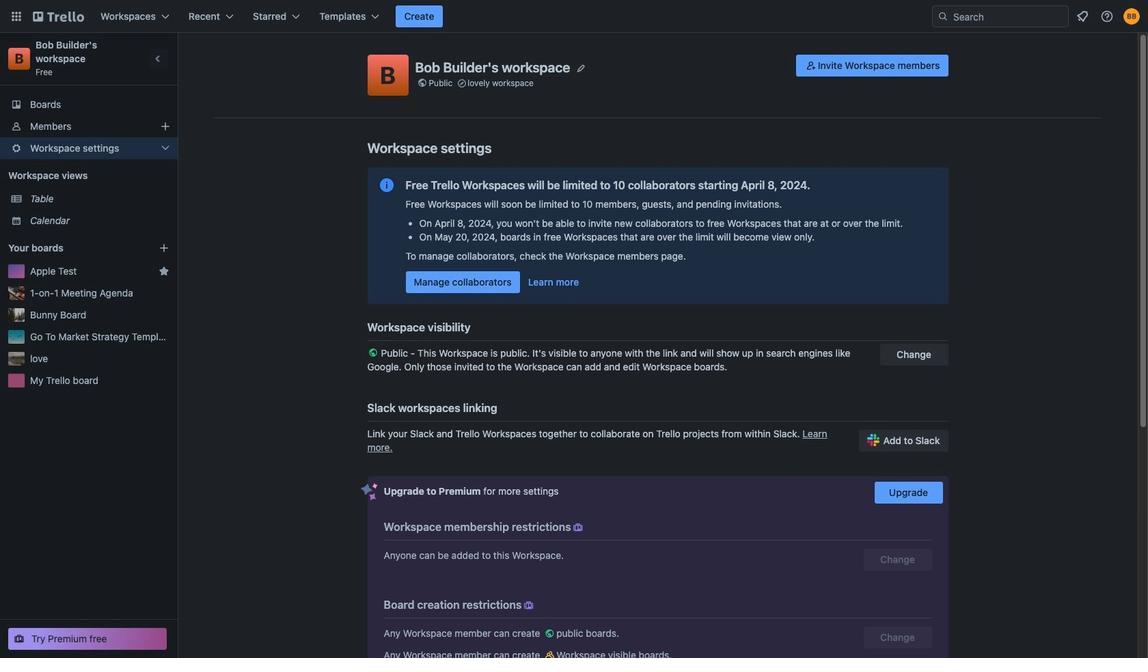 Task type: describe. For each thing, give the bounding box(es) containing it.
primary element
[[0, 0, 1148, 33]]

sparkle image
[[361, 483, 378, 501]]

open information menu image
[[1100, 10, 1114, 23]]

workspace navigation collapse icon image
[[149, 49, 168, 68]]

sm image
[[571, 521, 585, 534]]

0 notifications image
[[1074, 8, 1091, 25]]

add board image
[[159, 243, 169, 254]]

switch to… image
[[10, 10, 23, 23]]



Task type: locate. For each thing, give the bounding box(es) containing it.
Search field
[[949, 6, 1068, 27]]

starred icon image
[[159, 266, 169, 277]]

your boards with 6 items element
[[8, 240, 138, 256]]

back to home image
[[33, 5, 84, 27]]

bob builder (bobbuilder40) image
[[1124, 8, 1140, 25]]

search image
[[938, 11, 949, 22]]

sm image
[[804, 59, 818, 72], [522, 599, 535, 612], [543, 627, 556, 640], [543, 649, 556, 658]]



Task type: vqa. For each thing, say whether or not it's contained in the screenshot.
sm icon to the right
yes



